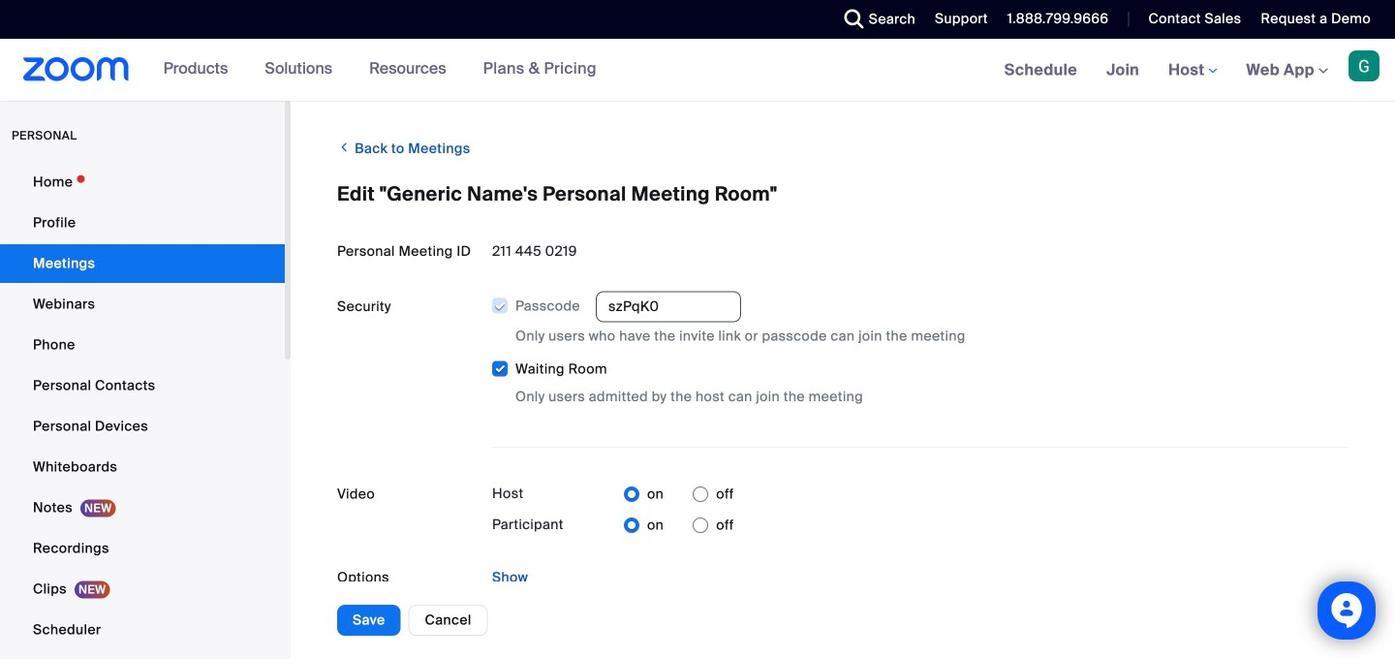 Task type: describe. For each thing, give the bounding box(es) containing it.
profile picture image
[[1349, 50, 1380, 81]]

2 option group from the top
[[624, 510, 734, 541]]

zoom logo image
[[23, 57, 130, 81]]



Task type: vqa. For each thing, say whether or not it's contained in the screenshot.
PROFILE PICTURE
yes



Task type: locate. For each thing, give the bounding box(es) containing it.
product information navigation
[[149, 39, 612, 101]]

None text field
[[596, 292, 742, 323]]

banner
[[0, 39, 1396, 102]]

personal menu menu
[[0, 163, 285, 659]]

option group
[[624, 479, 734, 510], [624, 510, 734, 541]]

meetings navigation
[[990, 39, 1396, 102]]

left image
[[337, 138, 351, 157]]

group
[[492, 291, 1349, 407]]

1 option group from the top
[[624, 479, 734, 510]]



